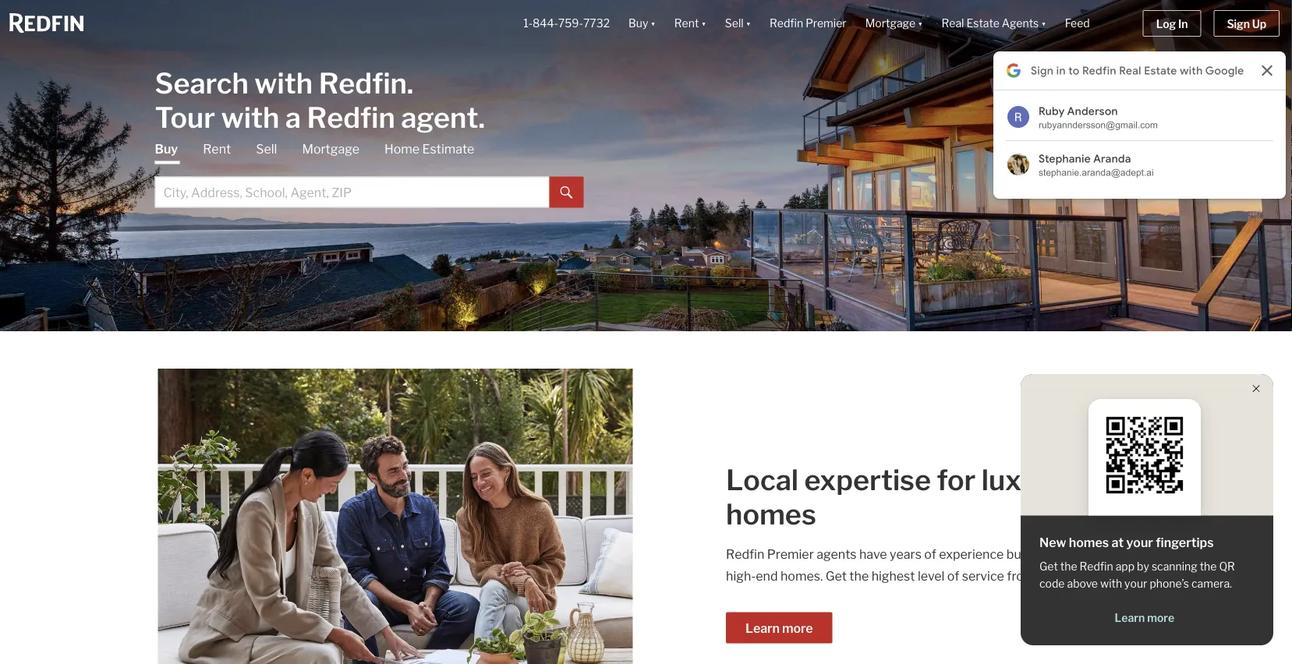 Task type: locate. For each thing, give the bounding box(es) containing it.
your down by
[[1125, 578, 1148, 591]]

experience
[[940, 547, 1004, 562]]

rent inside dropdown button
[[675, 17, 699, 30]]

expertise
[[805, 463, 932, 497]]

get up code
[[1040, 561, 1059, 574]]

new
[[1040, 536, 1067, 551]]

learn more down phone's at the bottom of page
[[1115, 612, 1175, 625]]

sell inside tab list
[[256, 142, 277, 157]]

0 vertical spatial buy
[[629, 17, 649, 30]]

5 ▾ from the left
[[1042, 17, 1047, 30]]

level
[[918, 569, 945, 584]]

more down homes.
[[783, 621, 813, 636]]

the
[[1061, 561, 1078, 574], [1200, 561, 1217, 574], [850, 569, 869, 584]]

redfin right sell ▾
[[770, 17, 804, 30]]

learn down end
[[746, 621, 780, 636]]

best
[[1061, 569, 1086, 584]]

mortgage
[[866, 17, 916, 30], [302, 142, 360, 157]]

redfin inside button
[[770, 17, 804, 30]]

0 vertical spatial rent
[[675, 17, 699, 30]]

sell for sell ▾
[[725, 17, 744, 30]]

mortgage ▾ button
[[856, 0, 933, 47]]

rent right buy ▾
[[675, 17, 699, 30]]

▾
[[651, 17, 656, 30], [702, 17, 707, 30], [746, 17, 751, 30], [918, 17, 923, 30], [1042, 17, 1047, 30]]

sign up button
[[1214, 10, 1280, 37]]

mortgage inside mortgage ▾ dropdown button
[[866, 17, 916, 30]]

search with redfin. tour with a redfin agent.
[[155, 66, 485, 135]]

▾ left real
[[918, 17, 923, 30]]

by
[[1138, 561, 1150, 574]]

1 vertical spatial sell
[[256, 142, 277, 157]]

more inside the learn more link
[[1148, 612, 1175, 625]]

mortgage for mortgage ▾
[[866, 17, 916, 30]]

0 horizontal spatial get
[[826, 569, 847, 584]]

0 horizontal spatial the
[[850, 569, 869, 584]]

redfin up high-
[[726, 547, 765, 562]]

redfin inside search with redfin. tour with a redfin agent.
[[307, 100, 395, 135]]

high-
[[726, 569, 756, 584]]

redfin up mortgage link
[[307, 100, 395, 135]]

1 vertical spatial of
[[948, 569, 960, 584]]

0 horizontal spatial rent
[[203, 142, 231, 157]]

sell
[[725, 17, 744, 30], [256, 142, 277, 157]]

homes
[[726, 497, 817, 532], [1070, 536, 1110, 551]]

the up above
[[1061, 561, 1078, 574]]

rent ▾ button
[[665, 0, 716, 47]]

log in button
[[1144, 10, 1202, 37]]

1 vertical spatial buy
[[155, 142, 178, 157]]

have
[[860, 547, 888, 562]]

premier up homes.
[[768, 547, 814, 562]]

▾ left sell ▾
[[702, 17, 707, 30]]

homes.
[[781, 569, 823, 584]]

in
[[1179, 18, 1189, 31]]

1 vertical spatial mortgage
[[302, 142, 360, 157]]

1 horizontal spatial buy
[[629, 17, 649, 30]]

1 horizontal spatial mortgage
[[866, 17, 916, 30]]

with
[[255, 66, 313, 100], [221, 100, 280, 135], [1101, 578, 1123, 591]]

sell right rent link
[[256, 142, 277, 157]]

premier left mortgage ▾
[[806, 17, 847, 30]]

City, Address, School, Agent, ZIP search field
[[155, 177, 550, 208]]

1 horizontal spatial get
[[1040, 561, 1059, 574]]

2 ▾ from the left
[[702, 17, 707, 30]]

premier inside button
[[806, 17, 847, 30]]

rent for rent
[[203, 142, 231, 157]]

rent down tour
[[203, 142, 231, 157]]

learn down get the redfin app by scanning the qr code above with your phone's camera.
[[1115, 612, 1146, 625]]

sell inside sell ▾ dropdown button
[[725, 17, 744, 30]]

code
[[1040, 578, 1065, 591]]

0 vertical spatial premier
[[806, 17, 847, 30]]

buy ▾ button
[[620, 0, 665, 47]]

0 horizontal spatial learn more
[[746, 621, 813, 636]]

end
[[756, 569, 778, 584]]

sell right rent ▾
[[725, 17, 744, 30]]

app install qr code image
[[1102, 412, 1189, 499]]

agents.
[[1089, 569, 1132, 584]]

your inside get the redfin app by scanning the qr code above with your phone's camera.
[[1125, 578, 1148, 591]]

1-844-759-7732 link
[[524, 17, 610, 30]]

local expertise for luxury homes
[[726, 463, 1066, 532]]

1 horizontal spatial more
[[1148, 612, 1175, 625]]

buy down tour
[[155, 142, 178, 157]]

log in
[[1157, 18, 1189, 31]]

search
[[155, 66, 249, 100]]

the down have
[[850, 569, 869, 584]]

mortgage link
[[302, 141, 360, 158]]

1 horizontal spatial of
[[948, 569, 960, 584]]

▾ right agents
[[1042, 17, 1047, 30]]

0 horizontal spatial more
[[783, 621, 813, 636]]

of
[[925, 547, 937, 562], [948, 569, 960, 584]]

learn more
[[1115, 612, 1175, 625], [746, 621, 813, 636]]

app
[[1116, 561, 1135, 574]]

learn more button
[[726, 613, 833, 644]]

agents
[[1002, 17, 1039, 30]]

tab list
[[155, 141, 584, 208]]

0 vertical spatial of
[[925, 547, 937, 562]]

redfin
[[770, 17, 804, 30], [307, 100, 395, 135], [726, 547, 765, 562], [1080, 561, 1114, 574]]

0 horizontal spatial mortgage
[[302, 142, 360, 157]]

0 horizontal spatial sell
[[256, 142, 277, 157]]

mortgage up city, address, school, agent, zip search box at the top of page
[[302, 142, 360, 157]]

the up camera.
[[1200, 561, 1217, 574]]

from
[[1008, 569, 1036, 584]]

more
[[1148, 612, 1175, 625], [783, 621, 813, 636]]

buy for buy
[[155, 142, 178, 157]]

0 vertical spatial homes
[[726, 497, 817, 532]]

0 horizontal spatial learn
[[746, 621, 780, 636]]

premier
[[806, 17, 847, 30], [768, 547, 814, 562]]

new homes at your fingertips
[[1040, 536, 1214, 551]]

1 ▾ from the left
[[651, 17, 656, 30]]

1 vertical spatial premier
[[768, 547, 814, 562]]

1 horizontal spatial sell
[[725, 17, 744, 30]]

redfin up above
[[1080, 561, 1114, 574]]

mortgage left real
[[866, 17, 916, 30]]

your
[[1127, 536, 1154, 551], [1125, 578, 1148, 591]]

highest
[[872, 569, 916, 584]]

▾ for buy ▾
[[651, 17, 656, 30]]

3 ▾ from the left
[[746, 17, 751, 30]]

for
[[937, 463, 976, 497]]

phone's
[[1150, 578, 1190, 591]]

of up "level"
[[925, 547, 937, 562]]

get
[[1040, 561, 1059, 574], [826, 569, 847, 584]]

learn
[[1115, 612, 1146, 625], [746, 621, 780, 636]]

▾ left rent ▾
[[651, 17, 656, 30]]

1 horizontal spatial rent
[[675, 17, 699, 30]]

0 horizontal spatial buy
[[155, 142, 178, 157]]

▾ for mortgage ▾
[[918, 17, 923, 30]]

1 vertical spatial rent
[[203, 142, 231, 157]]

rent link
[[203, 141, 231, 158]]

of right "level"
[[948, 569, 960, 584]]

0 vertical spatial mortgage
[[866, 17, 916, 30]]

homes up end
[[726, 497, 817, 532]]

1 vertical spatial your
[[1125, 578, 1148, 591]]

your right at
[[1127, 536, 1154, 551]]

premier inside redfin premier agents have years of experience buying and selling high-end homes. get the highest level of service from our best agents.
[[768, 547, 814, 562]]

sell link
[[256, 141, 277, 158]]

redfin inside get the redfin app by scanning the qr code above with your phone's camera.
[[1080, 561, 1114, 574]]

feed
[[1066, 17, 1090, 30]]

1-844-759-7732
[[524, 17, 610, 30]]

0 vertical spatial sell
[[725, 17, 744, 30]]

rent
[[675, 17, 699, 30], [203, 142, 231, 157]]

sell ▾ button
[[716, 0, 761, 47]]

buy right 7732
[[629, 17, 649, 30]]

▾ for sell ▾
[[746, 17, 751, 30]]

0 horizontal spatial homes
[[726, 497, 817, 532]]

buy link
[[155, 141, 178, 164]]

buy ▾ button
[[629, 0, 656, 47]]

1 vertical spatial homes
[[1070, 536, 1110, 551]]

mortgage ▾ button
[[866, 0, 923, 47]]

log
[[1157, 18, 1177, 31]]

sign
[[1228, 18, 1251, 31]]

with inside get the redfin app by scanning the qr code above with your phone's camera.
[[1101, 578, 1123, 591]]

homes left at
[[1070, 536, 1110, 551]]

1 horizontal spatial learn
[[1115, 612, 1146, 625]]

more down phone's at the bottom of page
[[1148, 612, 1175, 625]]

4 ▾ from the left
[[918, 17, 923, 30]]

a
[[285, 100, 301, 135]]

0 horizontal spatial of
[[925, 547, 937, 562]]

submit search image
[[561, 187, 573, 199]]

homes inside local expertise for luxury homes
[[726, 497, 817, 532]]

learn more down end
[[746, 621, 813, 636]]

buy
[[629, 17, 649, 30], [155, 142, 178, 157]]

1 horizontal spatial homes
[[1070, 536, 1110, 551]]

buy inside buy ▾ dropdown button
[[629, 17, 649, 30]]

get down agents
[[826, 569, 847, 584]]

▾ right rent ▾
[[746, 17, 751, 30]]

0 vertical spatial your
[[1127, 536, 1154, 551]]



Task type: describe. For each thing, give the bounding box(es) containing it.
real estate agents ▾ link
[[942, 0, 1047, 47]]

rent ▾ button
[[675, 0, 707, 47]]

home
[[385, 142, 420, 157]]

rent ▾
[[675, 17, 707, 30]]

redfin.
[[319, 66, 414, 100]]

sign up
[[1228, 18, 1267, 31]]

years
[[890, 547, 922, 562]]

mortgage for mortgage
[[302, 142, 360, 157]]

sell ▾ button
[[725, 0, 751, 47]]

7732
[[584, 17, 610, 30]]

redfin premier
[[770, 17, 847, 30]]

a woman showing a document for a backyard consultation. image
[[158, 369, 633, 665]]

the inside redfin premier agents have years of experience buying and selling high-end homes. get the highest level of service from our best agents.
[[850, 569, 869, 584]]

redfin premier agents have years of experience buying and selling high-end homes. get the highest level of service from our best agents.
[[726, 547, 1132, 584]]

our
[[1038, 569, 1058, 584]]

get inside get the redfin app by scanning the qr code above with your phone's camera.
[[1040, 561, 1059, 574]]

service
[[963, 569, 1005, 584]]

premier for redfin premier
[[806, 17, 847, 30]]

1-
[[524, 17, 533, 30]]

fingertips
[[1156, 536, 1214, 551]]

real estate agents ▾ button
[[933, 0, 1056, 47]]

agents
[[817, 547, 857, 562]]

real
[[942, 17, 965, 30]]

tour
[[155, 100, 215, 135]]

redfin inside redfin premier agents have years of experience buying and selling high-end homes. get the highest level of service from our best agents.
[[726, 547, 765, 562]]

scanning
[[1152, 561, 1198, 574]]

844-
[[533, 17, 558, 30]]

learn more inside button
[[746, 621, 813, 636]]

estimate
[[423, 142, 475, 157]]

buying
[[1007, 547, 1046, 562]]

agent.
[[401, 100, 485, 135]]

tab list containing buy
[[155, 141, 584, 208]]

learn more link
[[1040, 611, 1250, 626]]

camera.
[[1192, 578, 1233, 591]]

get inside redfin premier agents have years of experience buying and selling high-end homes. get the highest level of service from our best agents.
[[826, 569, 847, 584]]

buy ▾
[[629, 17, 656, 30]]

mortgage ▾
[[866, 17, 923, 30]]

1 horizontal spatial learn more
[[1115, 612, 1175, 625]]

2 horizontal spatial the
[[1200, 561, 1217, 574]]

premier for redfin premier agents have years of experience buying and selling high-end homes. get the highest level of service from our best agents.
[[768, 547, 814, 562]]

get the redfin app by scanning the qr code above with your phone's camera.
[[1040, 561, 1236, 591]]

759-
[[558, 17, 584, 30]]

redfin premier button
[[761, 0, 856, 47]]

real estate agents ▾
[[942, 17, 1047, 30]]

learn inside button
[[746, 621, 780, 636]]

rent for rent ▾
[[675, 17, 699, 30]]

luxury
[[982, 463, 1066, 497]]

home estimate link
[[385, 141, 475, 158]]

more inside the learn more button
[[783, 621, 813, 636]]

sell ▾
[[725, 17, 751, 30]]

above
[[1068, 578, 1099, 591]]

1 horizontal spatial the
[[1061, 561, 1078, 574]]

local
[[726, 463, 799, 497]]

at
[[1112, 536, 1124, 551]]

home estimate
[[385, 142, 475, 157]]

and
[[1049, 547, 1071, 562]]

selling
[[1073, 547, 1111, 562]]

feed button
[[1056, 0, 1131, 47]]

buy for buy ▾
[[629, 17, 649, 30]]

sell for sell
[[256, 142, 277, 157]]

estate
[[967, 17, 1000, 30]]

qr
[[1220, 561, 1236, 574]]

up
[[1253, 18, 1267, 31]]

▾ for rent ▾
[[702, 17, 707, 30]]



Task type: vqa. For each thing, say whether or not it's contained in the screenshot.
the $13,450
no



